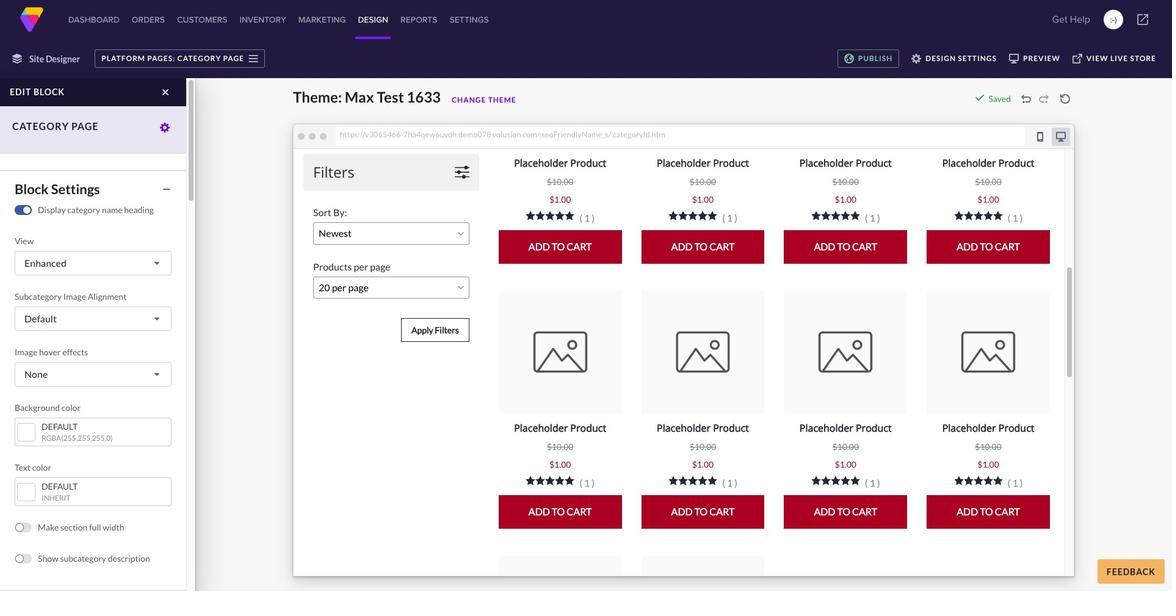Task type: vqa. For each thing, say whether or not it's contained in the screenshot.
On
no



Task type: locate. For each thing, give the bounding box(es) containing it.
store
[[1131, 54, 1157, 63]]

customers
[[177, 13, 227, 26]]

reports
[[401, 13, 438, 26]]

block
[[15, 181, 49, 197]]

0 vertical spatial view
[[1087, 54, 1109, 63]]

site
[[29, 53, 44, 64]]

default inside button
[[24, 313, 57, 324]]

make section full width
[[38, 522, 124, 533]]

orders
[[132, 13, 165, 26]]

image hover effects
[[15, 347, 88, 357]]

category
[[178, 54, 221, 63], [12, 120, 69, 132]]

settings inside button
[[959, 54, 997, 63]]

0 vertical spatial category
[[178, 54, 221, 63]]

image up default button
[[63, 291, 86, 302]]

settings
[[959, 54, 997, 63], [51, 181, 100, 197]]

view for view live store
[[1087, 54, 1109, 63]]

0 vertical spatial default
[[24, 313, 57, 324]]

category page
[[12, 120, 99, 132]]

0 horizontal spatial category
[[12, 120, 69, 132]]

marketing
[[299, 13, 346, 26]]

1 horizontal spatial settings
[[959, 54, 997, 63]]

color for background color
[[62, 403, 81, 413]]

image
[[63, 291, 86, 302], [15, 347, 37, 357]]

settings up category
[[51, 181, 100, 197]]

category inside "button"
[[178, 54, 221, 63]]

1 vertical spatial view
[[15, 236, 34, 246]]

1 horizontal spatial view
[[1087, 54, 1109, 63]]

dashboard image
[[20, 7, 44, 32]]

get
[[1053, 12, 1068, 26]]

view inside sidebar element
[[15, 236, 34, 246]]

live
[[1111, 54, 1129, 63]]

width
[[103, 522, 124, 533]]

category down edit block
[[12, 120, 69, 132]]

platform pages: category page button
[[95, 49, 265, 68]]

category
[[67, 205, 100, 215]]

:-
[[1111, 13, 1115, 26]]

name
[[102, 205, 123, 215]]

theme:
[[293, 88, 342, 106]]

theme
[[488, 95, 517, 104]]

design settings
[[926, 54, 997, 63]]

settings right the design
[[959, 54, 997, 63]]

inventory button
[[237, 0, 289, 39]]

0 horizontal spatial view
[[15, 236, 34, 246]]

view up enhanced
[[15, 236, 34, 246]]

color up default rgba(255,255,255,0)
[[62, 403, 81, 413]]

page inside sidebar element
[[71, 120, 99, 132]]

0 vertical spatial page
[[223, 54, 244, 63]]

0 horizontal spatial image
[[15, 347, 37, 357]]

default for default
[[24, 313, 57, 324]]

theme: max test 1633
[[293, 88, 441, 106]]

0 vertical spatial settings
[[959, 54, 997, 63]]

0 horizontal spatial settings
[[51, 181, 100, 197]]

0 horizontal spatial color
[[32, 462, 51, 473]]

1 horizontal spatial category
[[178, 54, 221, 63]]

default for default inherit
[[42, 481, 78, 492]]

page
[[223, 54, 244, 63], [71, 120, 99, 132]]

sidebar element
[[0, 78, 195, 591]]

inventory
[[240, 13, 286, 26]]

color right text
[[32, 462, 51, 473]]

color
[[62, 403, 81, 413], [32, 462, 51, 473]]

default
[[24, 313, 57, 324], [42, 421, 78, 432], [42, 481, 78, 492]]

default rgba(255,255,255,0)
[[42, 421, 113, 443]]

2 vertical spatial default
[[42, 481, 78, 492]]

default down subcategory
[[24, 313, 57, 324]]

1 horizontal spatial image
[[63, 291, 86, 302]]

7ha4qew6uvdh.demo078.volusion.com/:seofriendlyname_s/:categoryid.htm
[[404, 129, 666, 139]]

1 horizontal spatial page
[[223, 54, 244, 63]]

feedback button
[[1098, 560, 1165, 584]]

design button
[[356, 0, 391, 39]]

platform pages: category page
[[102, 54, 244, 63]]

view left live
[[1087, 54, 1109, 63]]

default inside default rgba(255,255,255,0)
[[42, 421, 78, 432]]

show
[[38, 553, 58, 564]]

1 vertical spatial settings
[[51, 181, 100, 197]]

https://v3065466-
[[340, 129, 404, 139]]

0 horizontal spatial page
[[71, 120, 99, 132]]

1 horizontal spatial color
[[62, 403, 81, 413]]

edit block
[[10, 87, 65, 97]]

edit
[[10, 87, 31, 97]]

designer
[[46, 53, 80, 64]]

inherit
[[42, 494, 70, 503]]

view inside view live store button
[[1087, 54, 1109, 63]]

default up the rgba(255,255,255,0)
[[42, 421, 78, 432]]

0 vertical spatial image
[[63, 291, 86, 302]]

subcategory
[[60, 553, 106, 564]]

1 vertical spatial default
[[42, 421, 78, 432]]

1 vertical spatial page
[[71, 120, 99, 132]]

https://v3065466-7ha4qew6uvdh.demo078.volusion.com/:seofriendlyname_s/:categoryid.htm
[[340, 129, 666, 139]]

default up inherit
[[42, 481, 78, 492]]

1 vertical spatial color
[[32, 462, 51, 473]]

view
[[1087, 54, 1109, 63], [15, 236, 34, 246]]

0 vertical spatial color
[[62, 403, 81, 413]]

category right pages:
[[178, 54, 221, 63]]

settings inside button
[[51, 181, 100, 197]]

design settings button
[[906, 49, 1004, 68]]

1 vertical spatial category
[[12, 120, 69, 132]]

effects
[[62, 347, 88, 357]]

enhanced button
[[15, 251, 172, 275]]

image left hover
[[15, 347, 37, 357]]

customers button
[[175, 0, 230, 39]]



Task type: describe. For each thing, give the bounding box(es) containing it.
publish
[[859, 54, 893, 63]]

feedback
[[1107, 567, 1156, 577]]

page inside "button"
[[223, 54, 244, 63]]

text
[[15, 462, 31, 473]]

preview
[[1024, 54, 1061, 63]]

change theme
[[452, 95, 517, 104]]

make
[[38, 522, 59, 533]]

enhanced
[[24, 257, 67, 269]]

site designer
[[29, 53, 80, 64]]

background color
[[15, 403, 81, 413]]

block settings button
[[9, 178, 178, 200]]

rgba(255,255,255,0)
[[42, 434, 113, 443]]

hover
[[39, 347, 61, 357]]

settings for block settings
[[51, 181, 100, 197]]

)
[[1115, 13, 1118, 26]]

platform
[[102, 54, 145, 63]]

full
[[89, 522, 101, 533]]

view live store button
[[1067, 49, 1163, 68]]

block
[[34, 87, 65, 97]]

settings
[[450, 13, 489, 26]]

settings for design settings
[[959, 54, 997, 63]]

reports button
[[398, 0, 440, 39]]

text color
[[15, 462, 51, 473]]

pages:
[[147, 54, 175, 63]]

none
[[24, 368, 48, 380]]

none button
[[15, 362, 172, 387]]

alignment
[[88, 291, 127, 302]]

:-) link
[[1104, 10, 1124, 29]]

get help link
[[1049, 7, 1095, 32]]

design
[[926, 54, 957, 63]]

1633
[[407, 88, 441, 106]]

subcategory
[[15, 291, 62, 302]]

get help
[[1053, 12, 1091, 26]]

saved image
[[975, 93, 985, 103]]

design
[[358, 13, 389, 26]]

max
[[345, 88, 374, 106]]

display
[[38, 205, 66, 215]]

test
[[377, 88, 404, 106]]

volusion-logo link
[[20, 7, 44, 32]]

dashboard link
[[66, 0, 122, 39]]

saved
[[989, 93, 1012, 104]]

preview button
[[1004, 49, 1067, 68]]

default for default rgba(255,255,255,0)
[[42, 421, 78, 432]]

view live store
[[1087, 54, 1157, 63]]

background
[[15, 403, 60, 413]]

help
[[1071, 12, 1091, 26]]

subcategory image alignment
[[15, 291, 127, 302]]

dashboard
[[68, 13, 120, 26]]

orders button
[[129, 0, 167, 39]]

heading
[[124, 205, 154, 215]]

block settings
[[15, 181, 100, 197]]

category inside sidebar element
[[12, 120, 69, 132]]

display category name heading
[[38, 205, 154, 215]]

show subcategory description
[[38, 553, 150, 564]]

settings button
[[447, 0, 492, 39]]

marketing button
[[296, 0, 348, 39]]

default inherit
[[42, 481, 78, 503]]

description
[[108, 553, 150, 564]]

change
[[452, 95, 486, 104]]

view for view
[[15, 236, 34, 246]]

publish button
[[838, 49, 900, 68]]

section
[[60, 522, 88, 533]]

1 vertical spatial image
[[15, 347, 37, 357]]

color for text color
[[32, 462, 51, 473]]

default button
[[15, 307, 172, 331]]

:-)
[[1111, 13, 1118, 26]]



